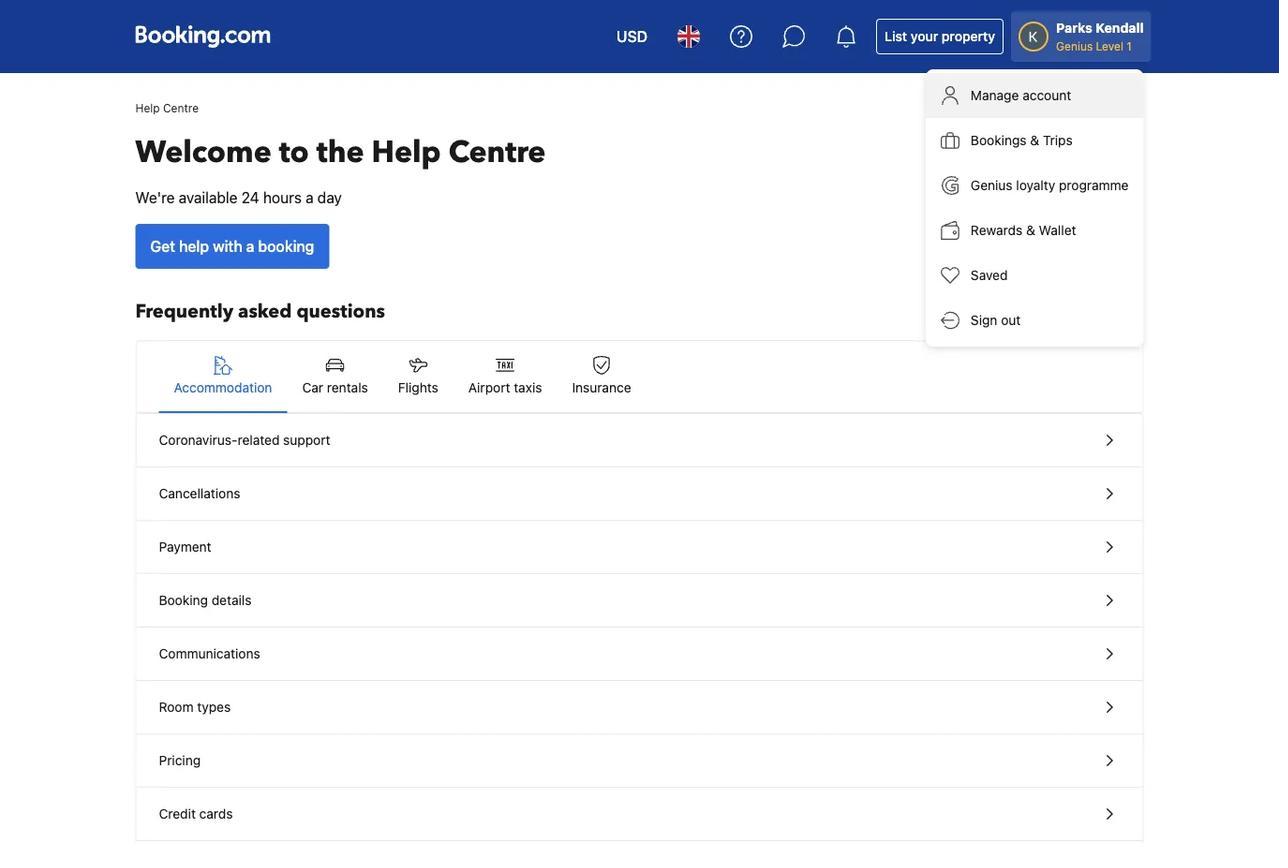Task type: vqa. For each thing, say whether or not it's contained in the screenshot.
credit
yes



Task type: locate. For each thing, give the bounding box(es) containing it.
0 vertical spatial centre
[[163, 101, 199, 114]]

insurance button
[[557, 341, 646, 412]]

0 horizontal spatial a
[[246, 238, 254, 255]]

available
[[179, 189, 238, 207]]

asked
[[238, 299, 292, 325]]

pricing button
[[136, 735, 1143, 788]]

genius left loyalty
[[971, 178, 1013, 193]]

manage account
[[971, 88, 1072, 103]]

payment button
[[136, 521, 1143, 575]]

your
[[911, 29, 939, 44]]

credit cards
[[159, 807, 233, 822]]

0 vertical spatial genius
[[1057, 39, 1093, 52]]

0 horizontal spatial genius
[[971, 178, 1013, 193]]

car rentals
[[302, 380, 368, 396]]

types
[[197, 700, 231, 715]]

genius inside parks kendall genius level 1
[[1057, 39, 1093, 52]]

1 vertical spatial a
[[246, 238, 254, 255]]

& left 'wallet'
[[1027, 223, 1036, 238]]

a left day
[[306, 189, 314, 207]]

usd button
[[606, 14, 659, 59]]

help
[[135, 101, 160, 114], [372, 132, 441, 173]]

hours
[[263, 189, 302, 207]]

0 horizontal spatial centre
[[163, 101, 199, 114]]

bookings & trips link
[[926, 118, 1144, 163]]

loyalty
[[1017, 178, 1056, 193]]

1 horizontal spatial a
[[306, 189, 314, 207]]

booking.com online hotel reservations image
[[135, 25, 270, 48]]

1 horizontal spatial centre
[[449, 132, 546, 173]]

room types
[[159, 700, 231, 715]]

room types button
[[136, 682, 1143, 735]]

genius
[[1057, 39, 1093, 52], [971, 178, 1013, 193]]

a
[[306, 189, 314, 207], [246, 238, 254, 255]]

booking
[[159, 593, 208, 608]]

car rentals button
[[287, 341, 383, 412]]

sign out button
[[926, 298, 1144, 343]]

centre
[[163, 101, 199, 114], [449, 132, 546, 173]]

kendall
[[1096, 20, 1144, 36]]

support
[[283, 433, 330, 448]]

1 vertical spatial help
[[372, 132, 441, 173]]

bookings & trips
[[971, 133, 1073, 148]]

0 horizontal spatial help
[[135, 101, 160, 114]]

with
[[213, 238, 242, 255]]

taxis
[[514, 380, 542, 396]]

a right with
[[246, 238, 254, 255]]

1 horizontal spatial help
[[372, 132, 441, 173]]

the
[[317, 132, 364, 173]]

credit cards button
[[136, 788, 1143, 842]]

&
[[1031, 133, 1040, 148], [1027, 223, 1036, 238]]

genius down parks
[[1057, 39, 1093, 52]]

help up welcome
[[135, 101, 160, 114]]

cancellations button
[[136, 468, 1143, 521]]

usd
[[617, 28, 648, 45]]

1 vertical spatial &
[[1027, 223, 1036, 238]]

0 vertical spatial &
[[1031, 133, 1040, 148]]

cards
[[199, 807, 233, 822]]

frequently
[[135, 299, 233, 325]]

1 vertical spatial genius
[[971, 178, 1013, 193]]

we're available 24 hours a day
[[135, 189, 342, 207]]

accommodation
[[174, 380, 272, 396]]

get help with a booking
[[150, 238, 314, 255]]

help right the
[[372, 132, 441, 173]]

flights
[[398, 380, 439, 396]]

0 vertical spatial a
[[306, 189, 314, 207]]

1 vertical spatial centre
[[449, 132, 546, 173]]

airport taxis button
[[454, 341, 557, 412]]

& left the trips
[[1031, 133, 1040, 148]]

list
[[885, 29, 908, 44]]

coronavirus-
[[159, 433, 238, 448]]

tab list
[[136, 341, 1143, 414]]

1 horizontal spatial genius
[[1057, 39, 1093, 52]]

we're
[[135, 189, 175, 207]]



Task type: describe. For each thing, give the bounding box(es) containing it.
insurance
[[572, 380, 631, 396]]

airport
[[469, 380, 510, 396]]

genius loyalty programme link
[[926, 163, 1144, 208]]

level
[[1096, 39, 1124, 52]]

account
[[1023, 88, 1072, 103]]

help
[[179, 238, 209, 255]]

questions
[[297, 299, 385, 325]]

sign
[[971, 313, 998, 328]]

accommodation button
[[159, 341, 287, 412]]

frequently asked questions
[[135, 299, 385, 325]]

list your property
[[885, 29, 996, 44]]

rewards
[[971, 223, 1023, 238]]

programme
[[1059, 178, 1129, 193]]

day
[[318, 189, 342, 207]]

flights button
[[383, 341, 454, 412]]

cancellations
[[159, 486, 240, 502]]

car
[[302, 380, 323, 396]]

related
[[238, 433, 280, 448]]

list your property link
[[877, 19, 1004, 54]]

get
[[150, 238, 175, 255]]

24
[[242, 189, 259, 207]]

booking details button
[[136, 575, 1143, 628]]

tab list containing accommodation
[[136, 341, 1143, 414]]

sign out
[[971, 313, 1021, 328]]

communications button
[[136, 628, 1143, 682]]

welcome
[[135, 132, 272, 173]]

wallet
[[1039, 223, 1077, 238]]

help centre
[[135, 101, 199, 114]]

to
[[279, 132, 309, 173]]

booking details
[[159, 593, 252, 608]]

coronavirus-related support
[[159, 433, 330, 448]]

out
[[1001, 313, 1021, 328]]

payment
[[159, 539, 211, 555]]

communications
[[159, 646, 260, 662]]

coronavirus-related support button
[[136, 414, 1143, 468]]

get help with a booking button
[[135, 224, 329, 269]]

& for wallet
[[1027, 223, 1036, 238]]

rentals
[[327, 380, 368, 396]]

pricing
[[159, 753, 201, 769]]

genius loyalty programme
[[971, 178, 1129, 193]]

trips
[[1043, 133, 1073, 148]]

welcome to the help centre
[[135, 132, 546, 173]]

credit
[[159, 807, 196, 822]]

manage account link
[[926, 73, 1144, 118]]

1
[[1127, 39, 1132, 52]]

property
[[942, 29, 996, 44]]

0 vertical spatial help
[[135, 101, 160, 114]]

booking
[[258, 238, 314, 255]]

airport taxis
[[469, 380, 542, 396]]

a inside button
[[246, 238, 254, 255]]

saved link
[[926, 253, 1144, 298]]

room
[[159, 700, 194, 715]]

& for trips
[[1031, 133, 1040, 148]]

bookings
[[971, 133, 1027, 148]]

details
[[212, 593, 252, 608]]

manage
[[971, 88, 1019, 103]]

parks kendall genius level 1
[[1057, 20, 1144, 52]]

saved
[[971, 268, 1008, 283]]

rewards & wallet link
[[926, 208, 1144, 253]]

parks
[[1057, 20, 1093, 36]]

rewards & wallet
[[971, 223, 1077, 238]]



